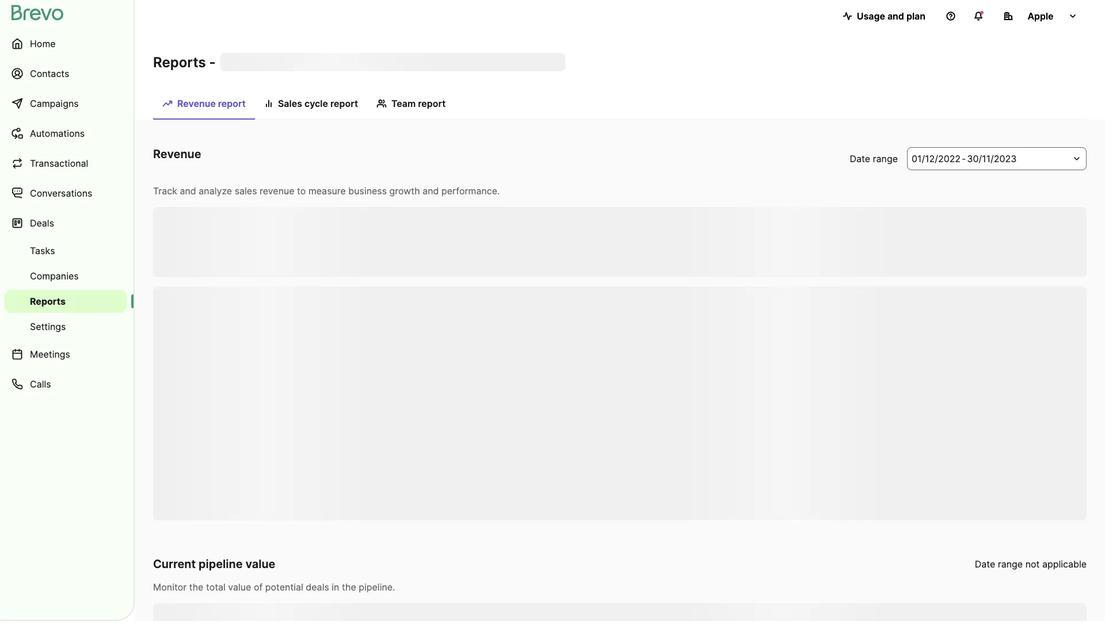 Task type: locate. For each thing, give the bounding box(es) containing it.
1 vertical spatial -
[[962, 153, 966, 164]]

1 vertical spatial value
[[228, 582, 251, 593]]

and right the growth
[[423, 185, 439, 197]]

- up revenue report
[[209, 54, 216, 71]]

- right 01/12/2022
[[962, 153, 966, 164]]

0 vertical spatial date
[[850, 153, 871, 164]]

2 the from the left
[[342, 582, 356, 593]]

date range
[[850, 153, 898, 164]]

performance.
[[442, 185, 500, 197]]

1 horizontal spatial and
[[423, 185, 439, 197]]

3 report from the left
[[418, 98, 446, 109]]

the right the in
[[342, 582, 356, 593]]

to
[[297, 185, 306, 197]]

0 vertical spatial range
[[873, 153, 898, 164]]

apple
[[1028, 10, 1054, 22]]

range left 01/12/2022
[[873, 153, 898, 164]]

companies link
[[5, 265, 127, 288]]

business
[[348, 185, 387, 197]]

monitor the total value of potential deals in the  pipeline.
[[153, 582, 395, 593]]

01/12/2022
[[912, 153, 961, 164]]

tab list containing revenue report
[[153, 92, 1087, 120]]

track and analyze sales revenue to measure business growth and performance.
[[153, 185, 500, 197]]

0 vertical spatial -
[[209, 54, 216, 71]]

1 horizontal spatial the
[[342, 582, 356, 593]]

date range not applicable
[[975, 559, 1087, 570]]

1 horizontal spatial -
[[962, 153, 966, 164]]

2 horizontal spatial report
[[418, 98, 446, 109]]

current pipeline value
[[153, 558, 275, 572]]

0 horizontal spatial reports
[[30, 296, 66, 307]]

2 report from the left
[[330, 98, 358, 109]]

1 horizontal spatial report
[[330, 98, 358, 109]]

1 vertical spatial reports
[[30, 296, 66, 307]]

contacts
[[30, 68, 69, 79]]

0 horizontal spatial the
[[189, 582, 203, 593]]

0 horizontal spatial -
[[209, 54, 216, 71]]

team report link
[[367, 92, 455, 119]]

1 horizontal spatial date
[[975, 559, 996, 570]]

reports up "settings"
[[30, 296, 66, 307]]

analyze
[[199, 185, 232, 197]]

1 horizontal spatial reports
[[153, 54, 206, 71]]

0 vertical spatial value
[[246, 558, 275, 572]]

1 vertical spatial range
[[998, 559, 1023, 570]]

potential
[[265, 582, 303, 593]]

0 vertical spatial reports
[[153, 54, 206, 71]]

range
[[873, 153, 898, 164], [998, 559, 1023, 570]]

the left total
[[189, 582, 203, 593]]

sales
[[235, 185, 257, 197]]

settings link
[[5, 315, 127, 339]]

-
[[209, 54, 216, 71], [962, 153, 966, 164]]

conversations link
[[5, 180, 127, 207]]

range for date range
[[873, 153, 898, 164]]

2 horizontal spatial and
[[888, 10, 904, 22]]

0 horizontal spatial report
[[218, 98, 246, 109]]

report for team report
[[418, 98, 446, 109]]

value left of
[[228, 582, 251, 593]]

revenue report link
[[153, 92, 255, 120]]

team
[[391, 98, 416, 109]]

- for reports
[[209, 54, 216, 71]]

revenue report
[[177, 98, 246, 109]]

value
[[246, 558, 275, 572], [228, 582, 251, 593]]

reports for reports
[[30, 296, 66, 307]]

reports
[[153, 54, 206, 71], [30, 296, 66, 307]]

calls
[[30, 379, 51, 390]]

1 the from the left
[[189, 582, 203, 593]]

and right the track
[[180, 185, 196, 197]]

0 horizontal spatial range
[[873, 153, 898, 164]]

1 horizontal spatial range
[[998, 559, 1023, 570]]

and left plan
[[888, 10, 904, 22]]

the
[[189, 582, 203, 593], [342, 582, 356, 593]]

and inside button
[[888, 10, 904, 22]]

value up of
[[246, 558, 275, 572]]

revenue up the track
[[153, 147, 201, 161]]

revenue inside tab list
[[177, 98, 216, 109]]

revenue
[[177, 98, 216, 109], [153, 147, 201, 161]]

campaigns
[[30, 98, 79, 109]]

revenue for revenue report
[[177, 98, 216, 109]]

report for revenue report
[[218, 98, 246, 109]]

home link
[[5, 30, 127, 58]]

and
[[888, 10, 904, 22], [180, 185, 196, 197], [423, 185, 439, 197]]

conversations
[[30, 188, 92, 199]]

revenue down reports -
[[177, 98, 216, 109]]

track
[[153, 185, 177, 197]]

not
[[1026, 559, 1040, 570]]

- for 01/12/2022
[[962, 153, 966, 164]]

date
[[850, 153, 871, 164], [975, 559, 996, 570]]

date for date range not applicable
[[975, 559, 996, 570]]

reports up revenue report link
[[153, 54, 206, 71]]

tab list
[[153, 92, 1087, 120]]

automations link
[[5, 120, 127, 147]]

report
[[218, 98, 246, 109], [330, 98, 358, 109], [418, 98, 446, 109]]

1 vertical spatial date
[[975, 559, 996, 570]]

0 horizontal spatial date
[[850, 153, 871, 164]]

1 vertical spatial revenue
[[153, 147, 201, 161]]

01/12/2022 - 30/11/2023
[[912, 153, 1017, 164]]

0 vertical spatial revenue
[[177, 98, 216, 109]]

sales cycle report
[[278, 98, 358, 109]]

0 horizontal spatial and
[[180, 185, 196, 197]]

1 report from the left
[[218, 98, 246, 109]]

range left not at the right bottom of the page
[[998, 559, 1023, 570]]

companies
[[30, 271, 79, 282]]



Task type: vqa. For each thing, say whether or not it's contained in the screenshot.
the right left___c25ys icon
no



Task type: describe. For each thing, give the bounding box(es) containing it.
contacts link
[[5, 60, 127, 88]]

and for usage
[[888, 10, 904, 22]]

revenue
[[260, 185, 295, 197]]

settings
[[30, 321, 66, 332]]

range for date range not applicable
[[998, 559, 1023, 570]]

30/11/2023
[[967, 153, 1017, 164]]

automations
[[30, 128, 85, 139]]

reports link
[[5, 290, 127, 313]]

measure
[[309, 185, 346, 197]]

campaigns link
[[5, 90, 127, 117]]

tasks
[[30, 245, 55, 256]]

transactional
[[30, 158, 88, 169]]

home
[[30, 38, 56, 49]]

deals link
[[5, 210, 127, 237]]

and for track
[[180, 185, 196, 197]]

apple button
[[995, 5, 1087, 28]]

deals
[[306, 582, 329, 593]]

meetings
[[30, 349, 70, 360]]

usage and plan button
[[834, 5, 935, 28]]

meetings link
[[5, 341, 127, 368]]

reports -
[[153, 54, 216, 71]]

applicable
[[1043, 559, 1087, 570]]

transactional link
[[5, 150, 127, 177]]

cycle
[[305, 98, 328, 109]]

team report
[[391, 98, 446, 109]]

monitor
[[153, 582, 187, 593]]

revenue for revenue
[[153, 147, 201, 161]]

of
[[254, 582, 263, 593]]

usage
[[857, 10, 885, 22]]

usage and plan
[[857, 10, 926, 22]]

calls link
[[5, 371, 127, 398]]

growth
[[390, 185, 420, 197]]

pipeline
[[199, 558, 243, 572]]

sales cycle report link
[[255, 92, 367, 119]]

tasks link
[[5, 239, 127, 263]]

total
[[206, 582, 226, 593]]

reports for reports -
[[153, 54, 206, 71]]

date for date range
[[850, 153, 871, 164]]

plan
[[907, 10, 926, 22]]

current
[[153, 558, 196, 572]]

deals
[[30, 218, 54, 229]]

pipeline.
[[359, 582, 395, 593]]

sales
[[278, 98, 302, 109]]

in
[[332, 582, 339, 593]]



